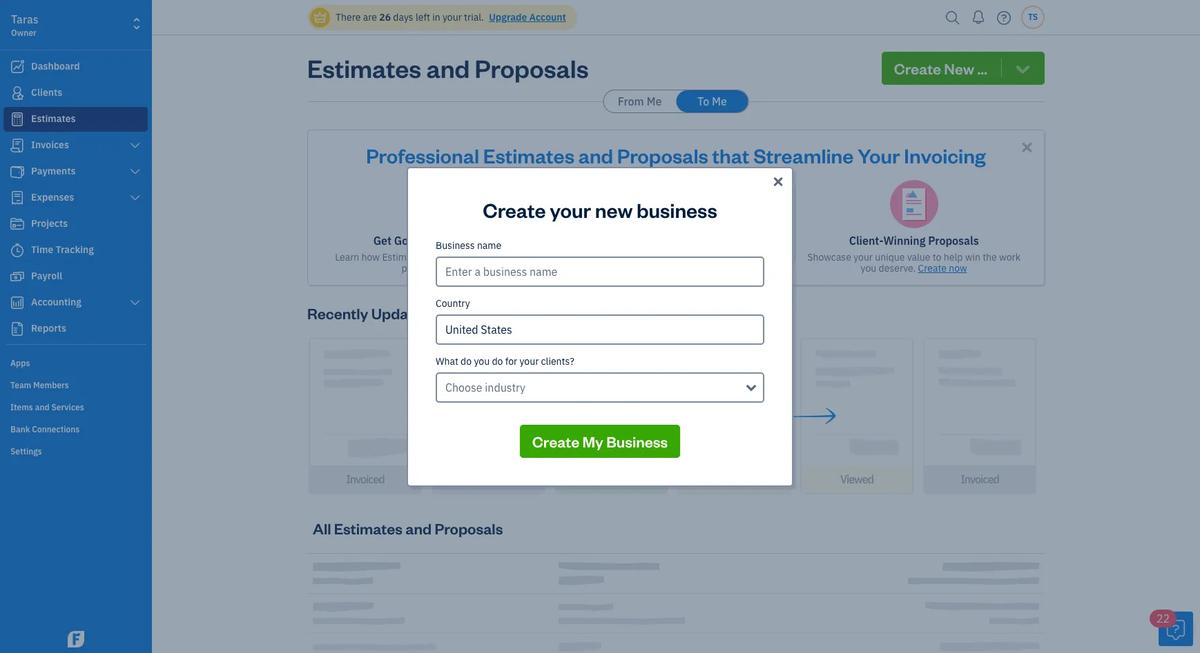 Task type: vqa. For each thing, say whether or not it's contained in the screenshot.
you inside DIALOG
yes



Task type: locate. For each thing, give the bounding box(es) containing it.
recently updated
[[307, 304, 431, 323]]

country
[[436, 297, 470, 310]]

all
[[313, 519, 331, 538]]

all estimates and proposals
[[313, 519, 503, 538]]

more down business name
[[452, 262, 474, 275]]

business
[[436, 239, 475, 252], [606, 432, 668, 451]]

value
[[907, 251, 930, 264]]

estimates inside easily turn estimates into invoices with just a single click.
[[626, 251, 669, 264]]

1 horizontal spatial business
[[606, 432, 668, 451]]

learn right paid.
[[425, 262, 450, 275]]

0 horizontal spatial do
[[461, 355, 472, 368]]

industry
[[485, 381, 526, 395]]

1 chevron large down image from the top
[[129, 140, 142, 151]]

1 horizontal spatial you
[[525, 251, 541, 264]]

0 vertical spatial create
[[483, 196, 546, 223]]

click.
[[653, 262, 675, 275]]

1 chevron large down image from the top
[[129, 193, 142, 204]]

1 invoiced from the left
[[346, 473, 384, 487]]

you up choose industry
[[474, 355, 490, 368]]

1 viewed from the left
[[717, 473, 751, 487]]

dashboard image
[[9, 60, 26, 74]]

and
[[426, 52, 470, 84], [578, 142, 613, 168], [427, 251, 444, 264], [406, 519, 432, 538]]

your down client-
[[854, 251, 873, 264]]

2 chevron large down image from the top
[[129, 166, 142, 177]]

invoice image
[[9, 139, 26, 153]]

1 do from the left
[[461, 355, 472, 368]]

go to help image
[[993, 7, 1015, 28]]

2 viewed from the left
[[840, 473, 874, 487]]

2 vertical spatial create
[[532, 432, 579, 451]]

money image
[[9, 270, 26, 284]]

approvals
[[465, 251, 507, 264]]

create your new business
[[483, 196, 717, 223]]

1 vertical spatial close image
[[771, 174, 785, 190]]

easily turn estimates into invoices with just a single click.
[[578, 251, 774, 275]]

0 horizontal spatial business
[[436, 239, 475, 252]]

winning
[[883, 234, 926, 248]]

showcase
[[807, 251, 851, 264]]

1 horizontal spatial close image
[[1019, 139, 1035, 155]]

you inside dialog
[[474, 355, 490, 368]]

0 horizontal spatial viewed
[[717, 473, 751, 487]]

1 vertical spatial create
[[918, 262, 947, 275]]

Country text field
[[437, 316, 763, 344]]

you inside showcase your unique value to help win the work you deserve.
[[861, 262, 876, 275]]

the
[[983, 251, 997, 264]]

with inside easily turn estimates into invoices with just a single click.
[[729, 251, 748, 264]]

1 vertical spatial with
[[729, 251, 748, 264]]

0 vertical spatial business
[[436, 239, 475, 252]]

are
[[363, 11, 377, 23]]

viewed
[[717, 473, 751, 487], [840, 473, 874, 487]]

get
[[509, 251, 523, 264]]

learn how estimates and fast approvals get you paid.
[[335, 251, 541, 275]]

2 horizontal spatial you
[[861, 262, 876, 275]]

close image inside 'create your new business' dialog
[[771, 174, 785, 190]]

estimate image
[[9, 113, 26, 126]]

1 horizontal spatial with
[[729, 251, 748, 264]]

you down client-
[[861, 262, 876, 275]]

1 horizontal spatial do
[[492, 355, 503, 368]]

do right what
[[461, 355, 472, 368]]

chart image
[[9, 296, 26, 310]]

0 vertical spatial with
[[426, 234, 449, 248]]

create my business
[[532, 432, 668, 451]]

0 horizontal spatial learn more
[[425, 262, 474, 275]]

fast
[[446, 251, 462, 264]]

0 horizontal spatial learn
[[335, 251, 359, 264]]

create for create now
[[918, 262, 947, 275]]

just
[[750, 251, 766, 264]]

2 do from the left
[[492, 355, 503, 368]]

single
[[625, 262, 651, 275]]

0 horizontal spatial with
[[426, 234, 449, 248]]

you inside learn how estimates and fast approvals get you paid.
[[525, 251, 541, 264]]

more right into
[[704, 262, 727, 275]]

learn
[[335, 251, 359, 264], [425, 262, 450, 275], [678, 262, 702, 275]]

1 learn more from the left
[[425, 262, 474, 275]]

1 horizontal spatial learn more
[[678, 262, 727, 275]]

business
[[637, 196, 717, 223]]

do
[[461, 355, 472, 368], [492, 355, 503, 368]]

you right get
[[525, 251, 541, 264]]

your inside showcase your unique value to help win the work you deserve.
[[854, 251, 873, 264]]

do left for
[[492, 355, 503, 368]]

2 horizontal spatial invoiced
[[961, 473, 999, 487]]

there
[[336, 11, 361, 23]]

win
[[965, 251, 980, 264]]

get
[[373, 234, 392, 248]]

learn more right "click."
[[678, 262, 727, 275]]

0 horizontal spatial you
[[474, 355, 490, 368]]

0 vertical spatial chevron large down image
[[129, 193, 142, 204]]

0 horizontal spatial more
[[452, 262, 474, 275]]

learn left how
[[335, 251, 359, 264]]

choose
[[445, 381, 482, 395]]

your right in
[[443, 11, 462, 23]]

0 vertical spatial chevron large down image
[[129, 140, 142, 151]]

learn more
[[425, 262, 474, 275], [678, 262, 727, 275]]

more
[[452, 262, 474, 275], [704, 262, 727, 275]]

learn more down business name
[[425, 262, 474, 275]]

26
[[379, 11, 391, 23]]

chevron large down image for 'chart' icon
[[129, 298, 142, 309]]

expense image
[[9, 191, 26, 205]]

choose industry
[[445, 381, 526, 395]]

to
[[933, 251, 941, 264]]

chevron large down image
[[129, 140, 142, 151], [129, 166, 142, 177]]

chevron large down image for the expense 'icon'
[[129, 193, 142, 204]]

business inside button
[[606, 432, 668, 451]]

1 horizontal spatial invoiced
[[469, 473, 507, 487]]

2 learn more from the left
[[678, 262, 727, 275]]

2 more from the left
[[704, 262, 727, 275]]

taras
[[11, 12, 38, 26]]

2 horizontal spatial learn
[[678, 262, 702, 275]]

0 horizontal spatial invoiced
[[346, 473, 384, 487]]

my
[[582, 432, 603, 451]]

now
[[949, 262, 967, 275]]

updated
[[371, 304, 431, 323]]

easily
[[578, 251, 604, 264]]

account
[[529, 11, 566, 23]]

going
[[394, 234, 424, 248]]

create for create your new business
[[483, 196, 546, 223]]

learn right "click."
[[678, 262, 702, 275]]

turn
[[606, 251, 624, 264]]

learn for learn
[[425, 262, 450, 275]]

with left just
[[729, 251, 748, 264]]

Choose industry field
[[436, 373, 764, 403]]

client-winning proposals image
[[890, 180, 938, 229]]

there are 26 days left in your trial. upgrade account
[[336, 11, 566, 23]]

1 vertical spatial business
[[606, 432, 668, 451]]

proposals
[[475, 52, 589, 84], [617, 142, 708, 168], [928, 234, 979, 248], [435, 519, 503, 538]]

more for invoices
[[704, 262, 727, 275]]

invoices
[[690, 251, 727, 264]]

close image
[[1019, 139, 1035, 155], [771, 174, 785, 190]]

1 horizontal spatial learn
[[425, 262, 450, 275]]

left
[[416, 11, 430, 23]]

1 vertical spatial chevron large down image
[[129, 166, 142, 177]]

you
[[525, 251, 541, 264], [861, 262, 876, 275], [474, 355, 490, 368]]

invoicing
[[904, 142, 986, 168]]

1 more from the left
[[452, 262, 474, 275]]

with
[[426, 234, 449, 248], [729, 251, 748, 264]]

1 vertical spatial chevron large down image
[[129, 298, 142, 309]]

chevron large down image for payment icon
[[129, 166, 142, 177]]

chevron large down image
[[129, 193, 142, 204], [129, 298, 142, 309]]

new
[[595, 196, 633, 223]]

create inside button
[[532, 432, 579, 451]]

0 horizontal spatial close image
[[771, 174, 785, 190]]

your
[[858, 142, 900, 168]]

create now
[[918, 262, 967, 275]]

deserve.
[[879, 262, 916, 275]]

1 horizontal spatial more
[[704, 262, 727, 275]]

2 chevron large down image from the top
[[129, 298, 142, 309]]

your
[[443, 11, 462, 23], [550, 196, 591, 223], [854, 251, 873, 264], [520, 355, 539, 368]]

estimates
[[307, 52, 421, 84], [483, 142, 574, 168], [452, 234, 503, 248], [382, 251, 425, 264], [626, 251, 669, 264], [334, 519, 403, 538]]

invoiced
[[346, 473, 384, 487], [469, 473, 507, 487], [961, 473, 999, 487]]

items and services image
[[10, 402, 148, 413]]

with up learn how estimates and fast approvals get you paid.
[[426, 234, 449, 248]]

create
[[483, 196, 546, 223], [918, 262, 947, 275], [532, 432, 579, 451]]

1 horizontal spatial viewed
[[840, 473, 874, 487]]



Task type: describe. For each thing, give the bounding box(es) containing it.
estimates and proposals
[[307, 52, 589, 84]]

upgrade account link
[[486, 11, 566, 23]]

days
[[393, 11, 413, 23]]

chevron large down image for the invoice icon
[[129, 140, 142, 151]]

professional estimates and proposals that streamline your invoicing
[[366, 142, 986, 168]]

0 vertical spatial close image
[[1019, 139, 1035, 155]]

get going with estimates
[[373, 234, 503, 248]]

your right for
[[520, 355, 539, 368]]

payment image
[[9, 165, 26, 179]]

name
[[477, 239, 501, 252]]

project image
[[9, 218, 26, 231]]

crown image
[[313, 10, 327, 25]]

owner
[[11, 28, 36, 38]]

in
[[432, 11, 440, 23]]

learn for easily
[[678, 262, 702, 275]]

upgrade
[[489, 11, 527, 23]]

apps image
[[10, 358, 148, 369]]

how
[[362, 251, 380, 264]]

team members image
[[10, 380, 148, 391]]

recently
[[307, 304, 368, 323]]

bank connections image
[[10, 424, 148, 435]]

streamline
[[753, 142, 854, 168]]

client-winning proposals
[[849, 234, 979, 248]]

more for fast
[[452, 262, 474, 275]]

paid.
[[402, 262, 423, 275]]

main element
[[0, 0, 186, 654]]

help
[[944, 251, 963, 264]]

learn inside learn how estimates and fast approvals get you paid.
[[335, 251, 359, 264]]

3 invoiced from the left
[[961, 473, 999, 487]]

showcase your unique value to help win the work you deserve.
[[807, 251, 1021, 275]]

get going with estimates image
[[414, 180, 462, 229]]

unique
[[875, 251, 905, 264]]

timer image
[[9, 244, 26, 258]]

settings image
[[10, 446, 148, 457]]

into
[[671, 251, 688, 264]]

professional
[[366, 142, 479, 168]]

client image
[[9, 86, 26, 100]]

business name
[[436, 239, 501, 252]]

for
[[505, 355, 517, 368]]

your left new
[[550, 196, 591, 223]]

one-click invoices image
[[652, 180, 700, 229]]

learn more for invoices
[[678, 262, 727, 275]]

work
[[999, 251, 1021, 264]]

create for create my business
[[532, 432, 579, 451]]

learn more for fast
[[425, 262, 474, 275]]

Enter a business name text field
[[436, 257, 764, 287]]

search image
[[942, 7, 964, 28]]

trial.
[[464, 11, 484, 23]]

client-
[[849, 234, 883, 248]]

what
[[436, 355, 458, 368]]

that
[[712, 142, 749, 168]]

estimates inside learn how estimates and fast approvals get you paid.
[[382, 251, 425, 264]]

a
[[769, 251, 774, 264]]

report image
[[9, 322, 26, 336]]

accepted
[[590, 473, 632, 487]]

what do you do for your clients?
[[436, 355, 574, 368]]

create my business button
[[520, 425, 680, 458]]

taras owner
[[11, 12, 38, 38]]

clients?
[[541, 355, 574, 368]]

freshbooks image
[[65, 632, 87, 648]]

create your new business dialog
[[0, 150, 1200, 504]]

2 invoiced from the left
[[469, 473, 507, 487]]

and inside learn how estimates and fast approvals get you paid.
[[427, 251, 444, 264]]



